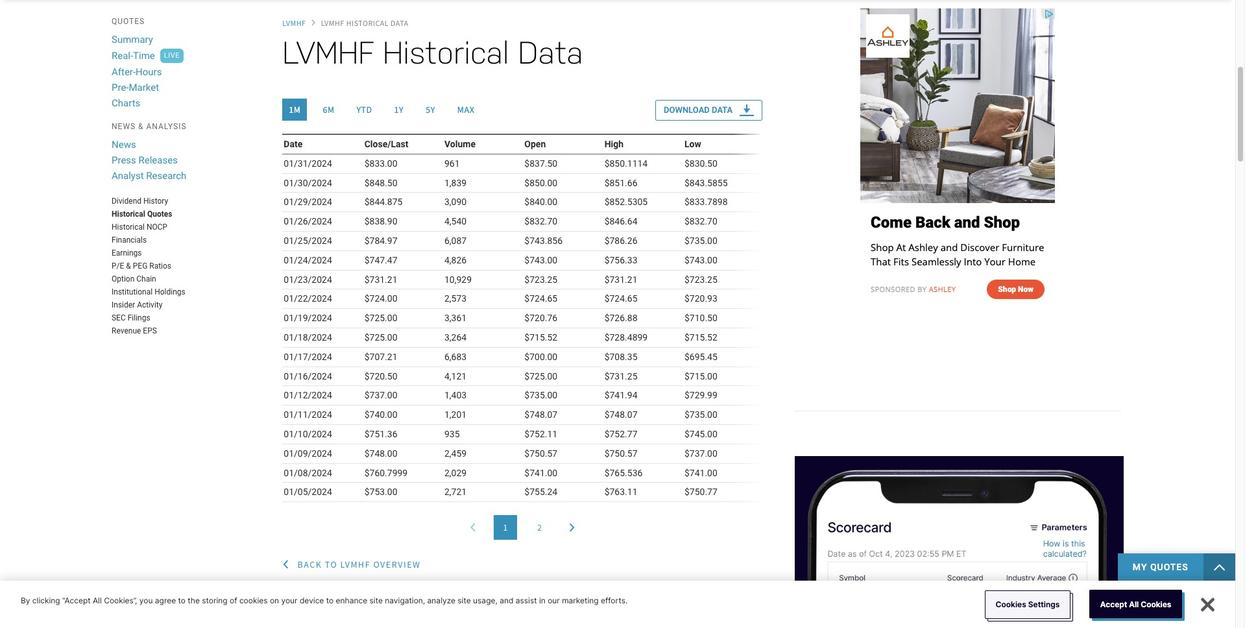 Task type: vqa. For each thing, say whether or not it's contained in the screenshot.


Task type: locate. For each thing, give the bounding box(es) containing it.
10,929
[[445, 274, 472, 285]]

0 horizontal spatial data
[[391, 18, 409, 28]]

0 vertical spatial historical
[[383, 35, 509, 71]]

0 horizontal spatial $748.07
[[525, 410, 558, 420]]

$750.57 down $752.11
[[525, 448, 558, 459]]

2 horizontal spatial and
[[500, 595, 514, 605]]

1 horizontal spatial of
[[347, 589, 354, 598]]

close/last column header
[[363, 134, 443, 154]]

and left assist on the left bottom of the page
[[500, 595, 514, 605]]

1 vertical spatial quotes
[[147, 210, 172, 219]]

on
[[270, 595, 279, 605], [515, 598, 524, 607]]

0 vertical spatial $737.00
[[364, 390, 397, 401]]

2 cookies from the left
[[1141, 599, 1172, 609]]

and down daily
[[358, 598, 371, 607]]

$750.57 down $752.77
[[605, 448, 638, 459]]

data
[[391, 18, 409, 28], [712, 105, 733, 115]]

cookies",
[[104, 595, 137, 605]]

$724.65 up $720.76 on the left of the page
[[525, 294, 558, 304]]

$725.00 down $700.00 in the bottom of the page
[[525, 371, 558, 381]]

01/11/2024
[[284, 410, 332, 420]]

1 $748.07 from the left
[[525, 410, 558, 420]]

data inside button
[[712, 105, 733, 115]]

is right bar
[[484, 598, 490, 607]]

the
[[561, 589, 572, 598], [188, 595, 200, 605], [42, 598, 60, 611], [436, 598, 447, 607], [526, 598, 537, 607]]

max button
[[451, 99, 481, 121]]

2 $741.00 from the left
[[685, 468, 718, 478]]

of right more
[[230, 595, 237, 605]]

01/08/2024
[[284, 468, 332, 478]]

$832.70 down the '$833.7898'
[[685, 216, 718, 227]]

6,683
[[445, 352, 467, 362]]

2 $723.25 from the left
[[685, 274, 718, 285]]

1 horizontal spatial $748.07
[[605, 410, 638, 420]]

after-
[[112, 66, 136, 78]]

. the
[[326, 598, 343, 607]]

on down "close/last"
[[515, 598, 524, 607]]

$753.00
[[364, 487, 397, 497]]

the left storing
[[188, 595, 200, 605]]

1 horizontal spatial $723.25
[[685, 274, 718, 285]]

all right "accept
[[93, 595, 102, 605]]

& up quote
[[452, 589, 457, 598]]

2 $832.70 from the left
[[685, 216, 718, 227]]

to right back on the bottom left of page
[[325, 559, 338, 571]]

0 horizontal spatial site
[[370, 595, 383, 605]]

in inside get up to 10 years of daily historical stock prices & volumes.  the "close/last" is the "adjust consolidated close price".  data provided by edgar online . the net and percent change in the quote bar is based on the nasdaq official close price (nocp).
[[428, 598, 435, 607]]

quotes up summary
[[112, 17, 145, 26]]

all
[[93, 595, 102, 605], [1129, 599, 1139, 609]]

$715.00
[[685, 371, 718, 381]]

1 horizontal spatial cookies
[[1141, 599, 1172, 609]]

& right news
[[138, 122, 144, 131]]

all inside button
[[1129, 599, 1139, 609]]

$735.00 down $700.00 in the bottom of the page
[[525, 390, 558, 401]]

cookies inside button
[[1141, 599, 1172, 609]]

your
[[281, 595, 298, 605]]

$715.52 down $720.76 on the left of the page
[[525, 332, 558, 343]]

is
[[553, 589, 559, 598], [484, 598, 490, 607]]

cookies
[[239, 595, 268, 605]]

2 horizontal spatial &
[[452, 589, 457, 598]]

lvmhf for lvmhf historical data
[[283, 35, 374, 71]]

$735.00 down the '$833.7898'
[[685, 236, 718, 246]]

$741.00
[[525, 468, 558, 478], [685, 468, 718, 478]]

(nocp).
[[635, 598, 663, 607]]

$723.25 up $720.93
[[685, 274, 718, 285]]

2,029
[[445, 468, 467, 478]]

1,839
[[445, 178, 467, 188]]

1 for from the left
[[182, 598, 198, 611]]

content,
[[394, 598, 440, 611]]

$741.00 up the $755.24
[[525, 468, 558, 478]]

1 vertical spatial data
[[712, 105, 733, 115]]

0 vertical spatial &
[[138, 122, 144, 131]]

p/e
[[112, 262, 124, 271]]

click to dismiss this message and remain on nasdaq.com image
[[1203, 597, 1216, 611]]

quotes up nocp
[[147, 210, 172, 219]]

0 horizontal spatial is
[[484, 598, 490, 607]]

$743.00 down $743.856
[[525, 255, 558, 265]]

1 horizontal spatial $741.00
[[685, 468, 718, 478]]

$723.25 up $720.76 on the left of the page
[[525, 274, 558, 285]]

$755.24
[[525, 487, 558, 497]]

1 horizontal spatial for
[[627, 598, 643, 611]]

$725.00 up the $707.21
[[364, 332, 397, 343]]

6,087
[[445, 236, 467, 246]]

01/25/2024
[[284, 236, 332, 246]]

0 horizontal spatial in
[[428, 598, 435, 607]]

row
[[283, 134, 763, 154]]

$752.11
[[525, 429, 558, 439]]

1 vertical spatial $737.00
[[685, 448, 718, 459]]

volume column header
[[443, 134, 523, 154]]

historical down dividend
[[112, 210, 145, 219]]

"adjust
[[574, 589, 598, 598]]

0 horizontal spatial $743.00
[[525, 255, 558, 265]]

of up net in the bottom left of the page
[[347, 589, 354, 598]]

summary
[[112, 34, 153, 45]]

$743.00
[[525, 255, 558, 265], [685, 255, 718, 265]]

$737.00 up '$740.00'
[[364, 390, 397, 401]]

2 $750.57 from the left
[[605, 448, 638, 459]]

is up nasdaq
[[553, 589, 559, 598]]

and inside privacy alert dialog
[[500, 595, 514, 605]]

& right p/e
[[126, 262, 131, 271]]

back
[[298, 559, 322, 571]]

$748.07
[[525, 410, 558, 420], [605, 410, 638, 420]]

historical up financials link
[[112, 223, 145, 232]]

$731.21 down $747.47 on the top
[[364, 274, 397, 285]]

consolidated
[[600, 589, 645, 598]]

0 vertical spatial quotes
[[112, 17, 145, 26]]

earnings link
[[112, 249, 142, 258]]

1 horizontal spatial $715.52
[[685, 332, 718, 343]]

0 horizontal spatial $737.00
[[364, 390, 397, 401]]

1 $731.21 from the left
[[364, 274, 397, 285]]

2 vertical spatial $725.00
[[525, 371, 558, 381]]

cookies
[[996, 599, 1026, 609], [1141, 599, 1172, 609]]

all right accept
[[1129, 599, 1139, 609]]

to right up
[[307, 589, 314, 598]]

$737.00 down $745.00
[[685, 448, 718, 459]]

releases
[[139, 154, 178, 166]]

real-
[[112, 50, 133, 62]]

0 horizontal spatial for
[[182, 598, 198, 611]]

0 horizontal spatial $715.52
[[525, 332, 558, 343]]

for
[[182, 598, 198, 611], [627, 598, 643, 611]]

in left our
[[539, 595, 546, 605]]

ytd button
[[350, 99, 379, 121]]

cookies inside button
[[996, 599, 1026, 609]]

1 horizontal spatial $737.00
[[685, 448, 718, 459]]

my
[[1133, 562, 1148, 573]]

$737.00
[[364, 390, 397, 401], [685, 448, 718, 459]]

$832.70 down $840.00
[[525, 216, 558, 227]]

0 horizontal spatial $724.65
[[525, 294, 558, 304]]

to right agree
[[178, 595, 186, 605]]

1 horizontal spatial quotes
[[147, 210, 172, 219]]

$748.07 up $752.77
[[605, 410, 638, 420]]

advertisement element
[[861, 8, 1055, 398]]

0 horizontal spatial on
[[270, 595, 279, 605]]

1 $715.52 from the left
[[525, 332, 558, 343]]

low
[[685, 139, 701, 149]]

0 horizontal spatial &
[[126, 262, 131, 271]]

$851.66
[[605, 178, 638, 188]]

1 horizontal spatial all
[[1129, 599, 1139, 609]]

news
[[112, 139, 136, 151]]

0 horizontal spatial of
[[230, 595, 237, 605]]

to inside get up to 10 years of daily historical stock prices & volumes.  the "close/last" is the "adjust consolidated close price".  data provided by edgar online . the net and percent change in the quote bar is based on the nasdaq official close price (nocp).
[[307, 589, 314, 598]]

on left "your"
[[270, 595, 279, 605]]

6m
[[323, 104, 335, 116]]

try
[[561, 598, 579, 611]]

&
[[138, 122, 144, 131], [126, 262, 131, 271], [452, 589, 457, 598]]

1 horizontal spatial site
[[458, 595, 471, 605]]

$735.00 for $748.07
[[685, 410, 718, 420]]

after-hours pre-market charts
[[112, 66, 162, 109]]

$731.21 down the $756.33
[[605, 274, 638, 285]]

1 horizontal spatial in
[[539, 595, 546, 605]]

open column header
[[523, 134, 603, 154]]

$743.00 up $720.93
[[685, 255, 718, 265]]

$725.00 down $724.00
[[364, 313, 397, 323]]

our
[[548, 595, 560, 605]]

$830.50
[[685, 158, 718, 169]]

$715.52 down $710.50
[[685, 332, 718, 343]]

nplus promo banner_v2 image
[[795, 456, 1124, 628]]

2 vertical spatial &
[[452, 589, 457, 598]]

$850.00
[[525, 178, 558, 188]]

0 horizontal spatial $832.70
[[525, 216, 558, 227]]

community
[[117, 598, 179, 611]]

overview
[[373, 559, 421, 571]]

historical quotes link
[[112, 210, 172, 219]]

it
[[582, 598, 590, 611]]

0 horizontal spatial cookies
[[996, 599, 1026, 609]]

01/09/2024
[[284, 448, 332, 459]]

1 horizontal spatial is
[[553, 589, 559, 598]]

option
[[112, 275, 135, 284]]

$725.00
[[364, 313, 397, 323], [364, 332, 397, 343], [525, 371, 558, 381]]

and inside get up to 10 years of daily historical stock prices & volumes.  the "close/last" is the "adjust consolidated close price".  data provided by edgar online . the net and percent change in the quote bar is based on the nasdaq official close price (nocp).
[[358, 598, 371, 607]]

1 horizontal spatial data
[[712, 105, 733, 115]]

1 $832.70 from the left
[[525, 216, 558, 227]]

$741.00 up $750.77
[[685, 468, 718, 478]]

1 horizontal spatial $724.65
[[605, 294, 638, 304]]

revenue
[[112, 326, 141, 336]]

1 vertical spatial &
[[126, 262, 131, 271]]

the down "close/last"
[[526, 598, 537, 607]]

1 horizontal spatial $750.57
[[605, 448, 638, 459]]

3,361
[[445, 313, 467, 323]]

1 horizontal spatial $743.00
[[685, 255, 718, 265]]

of inside get up to 10 years of daily historical stock prices & volumes.  the "close/last" is the "adjust consolidated close price".  data provided by edgar online . the net and percent change in the quote bar is based on the nasdaq official close price (nocp).
[[347, 589, 354, 598]]

in inside privacy alert dialog
[[539, 595, 546, 605]]

data right historical
[[391, 18, 409, 28]]

0 vertical spatial $735.00
[[685, 236, 718, 246]]

1 horizontal spatial $832.70
[[685, 216, 718, 227]]

0 horizontal spatial $731.21
[[364, 274, 397, 285]]

2 for from the left
[[627, 598, 643, 611]]

$720.76
[[525, 313, 558, 323]]

0 horizontal spatial quotes
[[112, 17, 145, 26]]

in down prices
[[428, 598, 435, 607]]

0 horizontal spatial $750.57
[[525, 448, 558, 459]]

1 $743.00 from the left
[[525, 255, 558, 265]]

2 site from the left
[[458, 595, 471, 605]]

0 horizontal spatial and
[[358, 598, 371, 607]]

1 cookies from the left
[[996, 599, 1026, 609]]

the
[[494, 589, 507, 598]]

0 horizontal spatial $741.00
[[525, 468, 558, 478]]

$735.00 up $745.00
[[685, 410, 718, 420]]

2 vertical spatial $735.00
[[685, 410, 718, 420]]

1 $724.65 from the left
[[525, 294, 558, 304]]

$844.875
[[364, 197, 403, 207]]

accept
[[1101, 599, 1127, 609]]

$724.65 up $726.88
[[605, 294, 638, 304]]

up
[[296, 589, 305, 598]]

close
[[594, 598, 613, 607]]

clicking
[[32, 595, 60, 605]]

$731.25
[[605, 371, 638, 381]]

quotes right my
[[1151, 562, 1189, 573]]

data up low column header
[[712, 105, 733, 115]]

0 horizontal spatial $723.25
[[525, 274, 558, 285]]

$4.99/month.
[[646, 598, 722, 611]]

analyze
[[427, 595, 456, 605]]

cookies down my quotes
[[1141, 599, 1172, 609]]

cookies left settings
[[996, 599, 1026, 609]]

insider activity link
[[112, 300, 163, 310]]

change
[[401, 598, 426, 607]]

1 vertical spatial $725.00
[[364, 332, 397, 343]]

real-time link
[[112, 49, 155, 62]]

and left bar
[[443, 598, 464, 611]]

to
[[325, 559, 338, 571], [307, 589, 314, 598], [178, 595, 186, 605], [326, 595, 334, 605]]

2 vertical spatial quotes
[[1151, 562, 1189, 573]]

$735.00 for $786.26
[[685, 236, 718, 246]]

1 horizontal spatial $731.21
[[605, 274, 638, 285]]

historical up 5y
[[383, 35, 509, 71]]

on inside get up to 10 years of daily historical stock prices & volumes.  the "close/last" is the "adjust consolidated close price".  data provided by edgar online . the net and percent change in the quote bar is based on the nasdaq official close price (nocp).
[[515, 598, 524, 607]]

back to lvmhf overview
[[298, 559, 421, 571]]

01/05/2024
[[284, 487, 332, 497]]

enhance
[[336, 595, 367, 605]]

1 horizontal spatial on
[[515, 598, 524, 607]]

$846.64
[[605, 216, 638, 227]]

$748.07 up $752.11
[[525, 410, 558, 420]]

0 vertical spatial $725.00
[[364, 313, 397, 323]]

2 horizontal spatial quotes
[[1151, 562, 1189, 573]]

by clicking "accept all cookies", you agree to the storing of cookies on your device to enhance site navigation, analyze site usage, and assist in our marketing efforts.
[[21, 595, 628, 605]]



Task type: describe. For each thing, give the bounding box(es) containing it.
$840.00
[[525, 197, 558, 207]]

2 $724.65 from the left
[[605, 294, 638, 304]]

institutional
[[112, 287, 153, 297]]

sec filings link
[[112, 313, 150, 323]]

history
[[143, 197, 168, 206]]

to right "10"
[[326, 595, 334, 605]]

settings
[[1028, 599, 1060, 609]]

today
[[593, 598, 624, 611]]

2
[[538, 522, 542, 534]]

$725.00 for 01/19/2024
[[364, 313, 397, 323]]

4,121
[[445, 371, 467, 381]]

get
[[283, 589, 294, 598]]

revenue eps link
[[112, 326, 157, 336]]

analysis.
[[509, 598, 558, 611]]

assist
[[516, 595, 537, 605]]

01/24/2024
[[284, 255, 332, 265]]

quotes inside dividend history historical quotes historical nocp financials earnings p/e & peg ratios option chain institutional holdings insider activity sec filings revenue eps
[[147, 210, 172, 219]]

earnings
[[112, 249, 142, 258]]

date column header
[[283, 134, 363, 154]]

historical
[[374, 589, 406, 598]]

1 horizontal spatial &
[[138, 122, 144, 131]]

privacy alert dialog
[[21, 590, 1215, 619]]

01/30/2024
[[284, 178, 332, 188]]

the down prices
[[436, 598, 447, 607]]

row containing date
[[283, 134, 763, 154]]

01/31/2024
[[284, 158, 332, 169]]

1 $723.25 from the left
[[525, 274, 558, 285]]

10
[[316, 589, 325, 598]]

charts link
[[112, 97, 140, 110]]

pre-
[[112, 82, 129, 93]]

volume
[[445, 139, 476, 149]]

$848.50
[[364, 178, 397, 188]]

quote
[[449, 598, 469, 607]]

the inside privacy alert dialog
[[188, 595, 200, 605]]

1 $750.57 from the left
[[525, 448, 558, 459]]

$747.47
[[364, 255, 397, 265]]

close
[[647, 589, 665, 598]]

low column header
[[683, 134, 763, 154]]

news
[[112, 122, 136, 131]]

2 $731.21 from the left
[[605, 274, 638, 285]]

2,573
[[445, 294, 467, 304]]

time
[[133, 50, 155, 62]]

$756.33
[[605, 255, 638, 265]]

$751.36
[[364, 429, 397, 439]]

$720.93
[[685, 294, 718, 304]]

4,826
[[445, 255, 467, 265]]

exclusive
[[339, 598, 391, 611]]

institutional holdings link
[[112, 287, 185, 297]]

storing
[[202, 595, 228, 605]]

lvmhf link
[[283, 18, 306, 28]]

by
[[21, 595, 30, 605]]

1m
[[289, 104, 301, 116]]

1 vertical spatial $735.00
[[525, 390, 558, 401]]

join the nasdaq+ community for more personalized data, exclusive content, and market analysis. try it today for $4.99/month.
[[16, 598, 722, 611]]

historical nocp link
[[112, 223, 168, 232]]

get up to 10 years of daily historical stock prices & volumes.  the "close/last" is the "adjust consolidated close price".  data provided by edgar online . the net and percent change in the quote bar is based on the nasdaq official close price (nocp).
[[283, 589, 751, 607]]

$725.00 for 01/18/2024
[[364, 332, 397, 343]]

charts
[[112, 97, 140, 109]]

official
[[568, 598, 592, 607]]

download
[[664, 105, 710, 115]]

ratios
[[149, 262, 171, 271]]

01/12/2024
[[284, 390, 332, 401]]

provided
[[711, 589, 741, 598]]

analyst
[[112, 170, 144, 182]]

0 vertical spatial data
[[391, 18, 409, 28]]

lvmhf historical data
[[321, 18, 409, 28]]

lvmhf for lvmhf link
[[283, 18, 306, 28]]

0 horizontal spatial all
[[93, 595, 102, 605]]

news link
[[112, 138, 136, 151]]

1m button
[[283, 99, 307, 121]]

3,264
[[445, 332, 467, 343]]

prices
[[429, 589, 450, 598]]

2 $743.00 from the left
[[685, 255, 718, 265]]

1 $741.00 from the left
[[525, 468, 558, 478]]

lvmhf for lvmhf historical data
[[321, 18, 344, 28]]

device
[[300, 595, 324, 605]]

the right join
[[42, 598, 60, 611]]

1,201
[[445, 410, 467, 420]]

2 vertical spatial historical
[[112, 223, 145, 232]]

historical
[[346, 18, 389, 28]]

personalized
[[233, 598, 304, 611]]

$760.7999
[[364, 468, 408, 478]]

$843.5855
[[685, 178, 728, 188]]

2 $715.52 from the left
[[685, 332, 718, 343]]

of inside privacy alert dialog
[[230, 595, 237, 605]]

accept all cookies
[[1101, 599, 1172, 609]]

price
[[615, 598, 633, 607]]

years
[[327, 589, 345, 598]]

$724.00
[[364, 294, 397, 304]]

join
[[16, 598, 39, 611]]

ytd
[[357, 104, 372, 116]]

1 site from the left
[[370, 595, 383, 605]]

quotes inside button
[[1151, 562, 1189, 573]]

01/19/2024
[[284, 313, 332, 323]]

financials
[[112, 236, 147, 245]]

edgar
[[283, 598, 302, 607]]

1 vertical spatial historical
[[112, 210, 145, 219]]

"accept
[[62, 595, 91, 605]]

holdings
[[155, 287, 185, 297]]

2 button
[[528, 515, 552, 540]]

01/10/2024
[[284, 429, 332, 439]]

nasdaq+
[[63, 598, 114, 611]]

my quotes
[[1133, 562, 1189, 573]]

cookies settings button
[[985, 590, 1071, 619]]

& inside dividend history historical quotes historical nocp financials earnings p/e & peg ratios option chain institutional holdings insider activity sec filings revenue eps
[[126, 262, 131, 271]]

3,090
[[445, 197, 467, 207]]

1 horizontal spatial and
[[443, 598, 464, 611]]

my quotes button
[[1118, 553, 1236, 581]]

2 $748.07 from the left
[[605, 410, 638, 420]]

1y
[[394, 104, 404, 116]]

$765.536
[[605, 468, 643, 478]]

real-time
[[112, 50, 155, 62]]

date
[[284, 139, 303, 149]]

& inside get up to 10 years of daily historical stock prices & volumes.  the "close/last" is the "adjust consolidated close price".  data provided by edgar online . the net and percent change in the quote bar is based on the nasdaq official close price (nocp).
[[452, 589, 457, 598]]

the right our
[[561, 589, 572, 598]]

on inside privacy alert dialog
[[270, 595, 279, 605]]

high column header
[[603, 134, 683, 154]]



